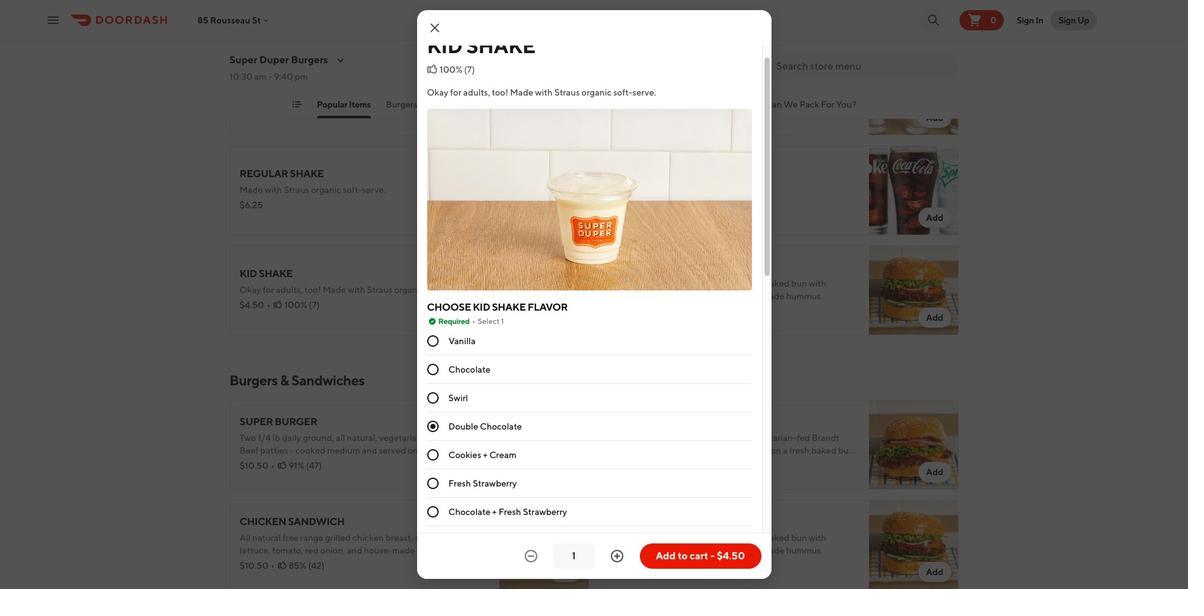 Task type: vqa. For each thing, say whether or not it's contained in the screenshot.
The Medium to the left
yes



Task type: locate. For each thing, give the bounding box(es) containing it.
chocolate up cream
[[480, 422, 522, 432]]

kid inside kid shake okay for adults, too! made with straus organic soft-serve.
[[240, 268, 257, 280]]

2 chicken from the top
[[240, 516, 286, 528]]

0 vertical spatial burgers & sandwiches
[[386, 99, 475, 110]]

chocolate for chocolate + fresh strawberry
[[448, 507, 490, 517]]

add inside button
[[656, 550, 676, 562]]

chocolate down fresh strawberry
[[448, 507, 490, 517]]

shake up $4.50 •
[[259, 268, 293, 280]]

beef down one
[[609, 446, 628, 456]]

shake for kid shake okay for adults, too! made with straus organic soft-serve.
[[259, 268, 293, 280]]

(7) down kid shake
[[464, 65, 475, 75]]

all
[[336, 433, 345, 443], [707, 433, 716, 443]]

vegetarian- inside the super burger two 1/4 lb daily ground, all natural, vegetarian-fed brandt beef patties - cooked medium and served on a fresh baked bun with lettuce, tomato, red onion, and super sauce!
[[379, 433, 426, 443]]

1 vertical spatial $7.25 •
[[609, 461, 637, 471]]

fed
[[426, 433, 439, 443], [797, 433, 810, 443]]

&
[[419, 99, 425, 110], [280, 372, 289, 389]]

0 horizontal spatial lb
[[272, 433, 280, 443]]

burgers up pm at top left
[[291, 54, 328, 66]]

94% (36)
[[651, 461, 687, 471]]

sandwich
[[288, 61, 345, 73], [288, 516, 345, 528]]

0 vertical spatial mini burger image
[[499, 0, 589, 35]]

veggie burger organic veggie patty served on a fresh baked bun with lettuce, tomato, red onion, and house-made hummus.
[[609, 261, 826, 301], [609, 516, 826, 556]]

100% (7) down kid shake
[[440, 65, 475, 75]]

add button
[[918, 8, 951, 28], [549, 108, 581, 128], [918, 108, 951, 128], [549, 208, 581, 228], [918, 208, 951, 228], [549, 308, 581, 328], [918, 308, 951, 328], [549, 462, 581, 482], [918, 462, 951, 482], [549, 562, 581, 582], [918, 562, 951, 582]]

100% down kid shake
[[440, 65, 462, 75]]

2 sign from the left
[[1059, 15, 1076, 25]]

2 chicken sandwich image from the top
[[499, 500, 589, 589]]

bun inside one 1/4 lb daily ground, all natural, vegetarian-fed brandt beef patty - cooked medium and served on a fresh baked bun with lettuce, tomato, red onion, and super sauce!
[[838, 446, 854, 456]]

natural
[[252, 78, 281, 89], [252, 533, 281, 543]]

chicken sandwich image
[[499, 46, 589, 135], [499, 500, 589, 589]]

1 horizontal spatial medium
[[690, 446, 723, 456]]

1 sign from the left
[[1017, 15, 1034, 25]]

2 daily from the left
[[653, 433, 672, 443]]

sign in link
[[1009, 7, 1051, 33]]

100% (7) inside kid shake dialog
[[440, 65, 475, 75]]

a inside one 1/4 lb daily ground, all natural, vegetarian-fed brandt beef patty - cooked medium and served on a fresh baked bun with lettuce, tomato, red onion, and super sauce!
[[783, 446, 788, 456]]

lettuce, inside one 1/4 lb daily ground, all natural, vegetarian-fed brandt beef patty - cooked medium and served on a fresh baked bun with lettuce, tomato, red onion, and super sauce!
[[629, 458, 659, 468]]

okay up burgers & sandwiches button
[[427, 87, 448, 97]]

Double Chocolate radio
[[427, 421, 438, 432]]

0 horizontal spatial sauce!
[[426, 458, 454, 468]]

1 horizontal spatial burgers & sandwiches
[[386, 99, 475, 110]]

$10.50 • for super
[[240, 461, 275, 471]]

1 daily from the left
[[282, 433, 301, 443]]

for inside kid shake dialog
[[450, 87, 461, 97]]

soft- inside kid shake dialog
[[613, 87, 633, 97]]

chipotle for made with straus organic soft-serve.
[[417, 91, 450, 101]]

1 fed from the left
[[426, 433, 439, 443]]

Current quantity is 1 number field
[[561, 549, 586, 563]]

2 free from the top
[[283, 533, 299, 543]]

natural, inside one 1/4 lb daily ground, all natural, vegetarian-fed brandt beef patty - cooked medium and served on a fresh baked bun with lettuce, tomato, red onion, and super sauce!
[[718, 433, 748, 443]]

0 vertical spatial okay
[[427, 87, 448, 97]]

+ for chocolate
[[492, 507, 497, 517]]

1 horizontal spatial $7.25
[[609, 461, 631, 471]]

shake right "regular" in the top left of the page
[[290, 168, 324, 180]]

2 fed from the left
[[797, 433, 810, 443]]

straus inside the regular shake made with straus organic soft-serve. $6.25
[[284, 185, 309, 195]]

super shake image
[[869, 46, 959, 135]]

- inside button
[[710, 550, 715, 562]]

1 vertical spatial +
[[492, 507, 497, 517]]

2 range from the top
[[300, 533, 323, 543]]

house-
[[364, 91, 392, 101], [734, 291, 762, 301], [364, 546, 392, 556], [734, 546, 762, 556]]

grilled for veggie burger
[[325, 533, 351, 543]]

1 85% (42) from the top
[[289, 106, 325, 116]]

1 horizontal spatial fresh
[[499, 507, 521, 517]]

2 beef from the left
[[609, 446, 628, 456]]

$10.50 for super
[[240, 461, 268, 471]]

straus
[[654, 85, 679, 95], [554, 87, 580, 97], [284, 185, 309, 195], [367, 285, 392, 295]]

sandwich down (47)
[[288, 516, 345, 528]]

1 horizontal spatial vegetarian-
[[750, 433, 797, 443]]

shake inside the regular shake made with straus organic soft-serve. $6.25
[[290, 168, 324, 180]]

(10)
[[674, 561, 690, 571]]

2 vertical spatial chocolate
[[448, 507, 490, 517]]

super inside the super burger two 1/4 lb daily ground, all natural, vegetarian-fed brandt beef patties - cooked medium and served on a fresh baked bun with lettuce, tomato, red onion, and super sauce!
[[401, 458, 425, 468]]

sign left in
[[1017, 15, 1034, 25]]

daily up 94%
[[653, 433, 672, 443]]

1 horizontal spatial natural,
[[718, 433, 748, 443]]

2 $10.50 from the top
[[240, 561, 268, 571]]

sauce! inside the super burger two 1/4 lb daily ground, all natural, vegetarian-fed brandt beef patties - cooked medium and served on a fresh baked bun with lettuce, tomato, red onion, and super sauce!
[[426, 458, 454, 468]]

2 sandwich from the top
[[288, 516, 345, 528]]

1 sauce! from the left
[[426, 458, 454, 468]]

$7.25 • right 85 at the top left of page
[[240, 6, 268, 16]]

1 horizontal spatial mini burger image
[[869, 400, 959, 490]]

lb right one
[[643, 433, 651, 443]]

ground, up (36)
[[674, 433, 705, 443]]

lb up patties
[[272, 433, 280, 443]]

kid shake dialog
[[417, 10, 771, 589]]

chipotle for veggie burger
[[417, 546, 450, 556]]

0 vertical spatial chicken sandwich image
[[499, 46, 589, 135]]

1 chipotle from the top
[[417, 91, 450, 101]]

beef down two
[[240, 446, 259, 456]]

1 bun. from the top
[[323, 104, 341, 114]]

add
[[926, 13, 943, 23], [556, 113, 574, 123], [926, 113, 943, 123], [556, 213, 574, 223], [926, 213, 943, 223], [556, 313, 574, 323], [926, 313, 943, 323], [556, 467, 574, 477], [926, 467, 943, 477], [656, 550, 676, 562], [556, 567, 574, 577], [926, 567, 943, 577]]

ciabatta for veggie burger
[[288, 558, 321, 568]]

0 horizontal spatial beef
[[240, 446, 259, 456]]

regular shake made with straus organic soft-serve. $6.25
[[240, 168, 386, 210]]

shake inside kid shake okay for adults, too! made with straus organic soft-serve.
[[259, 268, 293, 280]]

fed inside the super burger two 1/4 lb daily ground, all natural, vegetarian-fed brandt beef patties - cooked medium and served on a fresh baked bun with lettuce, tomato, red onion, and super sauce!
[[426, 433, 439, 443]]

100% for $7.00 •
[[653, 100, 676, 110]]

1 chicken sandwich image from the top
[[499, 46, 589, 135]]

served inside the super burger two 1/4 lb daily ground, all natural, vegetarian-fed brandt beef patties - cooked medium and served on a fresh baked bun with lettuce, tomato, red onion, and super sauce!
[[379, 446, 406, 456]]

organic inside the regular shake made with straus organic soft-serve. $6.25
[[311, 185, 341, 195]]

strawberry down cream
[[473, 479, 517, 489]]

0 vertical spatial too!
[[492, 87, 508, 97]]

increase quantity by 1 image
[[609, 549, 624, 564]]

chicken
[[240, 61, 286, 73], [240, 516, 286, 528]]

1 vertical spatial veggie
[[643, 533, 670, 543]]

shake for regular shake made with straus organic soft-serve. $6.25
[[290, 168, 324, 180]]

required
[[438, 317, 469, 326]]

1 vertical spatial $10.50 •
[[240, 561, 275, 571]]

mini burger image
[[499, 0, 589, 35], [869, 400, 959, 490]]

1 (42) from the top
[[308, 106, 325, 116]]

1 vertical spatial &
[[280, 372, 289, 389]]

burgers right items
[[386, 99, 417, 110]]

- inside one 1/4 lb daily ground, all natural, vegetarian-fed brandt beef patty - cooked medium and served on a fresh baked bun with lettuce, tomato, red onion, and super sauce!
[[653, 446, 657, 456]]

strawberry up decrease quantity by 1 icon
[[523, 507, 567, 517]]

adults, inside kid shake okay for adults, too! made with straus organic soft-serve.
[[276, 285, 303, 295]]

1 ciabatta from the top
[[288, 104, 321, 114]]

soft-
[[713, 85, 732, 95], [613, 87, 633, 97], [343, 185, 362, 195], [426, 285, 445, 295]]

1 lb from the left
[[272, 433, 280, 443]]

0 horizontal spatial brandt
[[441, 433, 469, 443]]

chicken sandwich all natural free range grilled chicken breast, served with lettuce, tomato, red onion, and house-made chipotle aioli on a fresh baked ciabatta bun.
[[240, 61, 486, 114], [240, 516, 486, 568]]

0 horizontal spatial &
[[280, 372, 289, 389]]

+ left cream
[[483, 450, 488, 460]]

sign
[[1017, 15, 1034, 25], [1059, 15, 1076, 25]]

1 horizontal spatial all
[[707, 433, 716, 443]]

$10.50
[[240, 461, 268, 471], [240, 561, 268, 571]]

double
[[448, 422, 478, 432]]

- up 91%
[[290, 446, 294, 456]]

1 1/4 from the left
[[258, 433, 271, 443]]

Chocolate radio
[[427, 364, 438, 376]]

0 vertical spatial aioli
[[451, 91, 468, 101]]

sign for sign in
[[1017, 15, 1034, 25]]

1 vertical spatial patty
[[630, 446, 651, 456]]

sandwich up popular
[[288, 61, 345, 73]]

burger
[[650, 261, 692, 273], [275, 416, 317, 428], [650, 516, 692, 528]]

daily up patties
[[282, 433, 301, 443]]

1 vertical spatial burgers
[[386, 99, 417, 110]]

1 vertical spatial grilled
[[325, 533, 351, 543]]

lb inside the super burger two 1/4 lb daily ground, all natural, vegetarian-fed brandt beef patties - cooked medium and served on a fresh baked bun with lettuce, tomato, red onion, and super sauce!
[[272, 433, 280, 443]]

2 aioli from the top
[[451, 546, 468, 556]]

0 horizontal spatial $4.50
[[240, 300, 264, 310]]

$7.25 right 85 at the top left of page
[[240, 6, 261, 16]]

1 vertical spatial 85% (42)
[[289, 561, 325, 571]]

brandt inside one 1/4 lb daily ground, all natural, vegetarian-fed brandt beef patty - cooked medium and served on a fresh baked bun with lettuce, tomato, red onion, and super sauce!
[[812, 433, 840, 443]]

1 range from the top
[[300, 78, 323, 89]]

bun. for made with straus organic soft-serve.
[[323, 104, 341, 114]]

1/4 inside one 1/4 lb daily ground, all natural, vegetarian-fed brandt beef patty - cooked medium and served on a fresh baked bun with lettuce, tomato, red onion, and super sauce!
[[629, 433, 642, 443]]

2 chipotle from the top
[[417, 546, 450, 556]]

1 grilled from the top
[[325, 78, 351, 89]]

burgers up the super
[[229, 372, 278, 389]]

chicken sandwich all natural free range grilled chicken breast, served with lettuce, tomato, red onion, and house-made chipotle aioli on a fresh baked ciabatta bun. for veggie burger
[[240, 516, 486, 568]]

0 vertical spatial strawberry
[[473, 479, 517, 489]]

ground, up (47)
[[303, 433, 334, 443]]

1 free from the top
[[283, 78, 299, 89]]

with inside kid shake dialog
[[535, 87, 553, 97]]

1 horizontal spatial 100% (7)
[[440, 65, 475, 75]]

beef
[[240, 446, 259, 456], [609, 446, 628, 456]]

1 horizontal spatial sign
[[1059, 15, 1076, 25]]

1 horizontal spatial fed
[[797, 433, 810, 443]]

soda
[[664, 174, 692, 186]]

$7.25 •
[[240, 6, 268, 16], [609, 461, 637, 471]]

fresh down fresh strawberry
[[499, 507, 521, 517]]

1 vertical spatial chicken sandwich all natural free range grilled chicken breast, served with lettuce, tomato, red onion, and house-made chipotle aioli on a fresh baked ciabatta bun.
[[240, 516, 486, 568]]

1/4 inside the super burger two 1/4 lb daily ground, all natural, vegetarian-fed brandt beef patties - cooked medium and served on a fresh baked bun with lettuce, tomato, red onion, and super sauce!
[[258, 433, 271, 443]]

100% right $4.50 •
[[284, 300, 307, 310]]

super
[[240, 416, 273, 428]]

$7.25
[[240, 6, 261, 16], [609, 461, 631, 471]]

baked
[[262, 104, 287, 114], [764, 279, 790, 289], [448, 446, 473, 456], [811, 446, 836, 456], [764, 533, 790, 543], [262, 558, 287, 568]]

breast, for made with straus organic soft-serve.
[[386, 78, 413, 89]]

0 horizontal spatial burgers & sandwiches
[[229, 372, 365, 389]]

1 $10.50 from the top
[[240, 461, 268, 471]]

organic inside kid shake okay for adults, too! made with straus organic soft-serve.
[[394, 285, 424, 295]]

hummus.
[[786, 291, 823, 301], [786, 546, 823, 556]]

$4.75 •
[[609, 0, 638, 10]]

1 vertical spatial chicken
[[352, 533, 384, 543]]

2 natural, from the left
[[718, 433, 748, 443]]

2 vegetarian- from the left
[[750, 433, 797, 443]]

chipotle
[[417, 91, 450, 101], [417, 546, 450, 556]]

fed inside one 1/4 lb daily ground, all natural, vegetarian-fed brandt beef patty - cooked medium and served on a fresh baked bun with lettuce, tomato, red onion, and super sauce!
[[797, 433, 810, 443]]

adults, inside kid shake dialog
[[463, 87, 490, 97]]

1 natural from the top
[[252, 78, 281, 89]]

2 horizontal spatial kid
[[473, 301, 490, 313]]

1/4 right one
[[629, 433, 642, 443]]

2 ground, from the left
[[674, 433, 705, 443]]

2 brandt from the left
[[812, 433, 840, 443]]

1 aioli from the top
[[451, 91, 468, 101]]

0 vertical spatial 100% (7)
[[440, 65, 475, 75]]

0 horizontal spatial sign
[[1017, 15, 1034, 25]]

0 vertical spatial veggie
[[609, 261, 648, 273]]

Cookies + Cream radio
[[427, 450, 438, 461]]

onion, inside the super burger two 1/4 lb daily ground, all natural, vegetarian-fed brandt beef patties - cooked medium and served on a fresh baked bun with lettuce, tomato, red onion, and super sauce!
[[357, 458, 382, 468]]

made inside the regular shake made with straus organic soft-serve. $6.25
[[240, 185, 263, 195]]

1 chicken from the top
[[352, 78, 384, 89]]

94%
[[651, 461, 669, 471]]

kid shake
[[427, 34, 536, 58]]

$7.25 • down one
[[609, 461, 637, 471]]

1 chicken from the top
[[240, 61, 286, 73]]

1 vertical spatial $4.50
[[717, 550, 745, 562]]

1 vertical spatial 85%
[[289, 561, 306, 571]]

2 breast, from the top
[[386, 533, 413, 543]]

1 medium from the left
[[327, 446, 360, 456]]

1 horizontal spatial ground,
[[674, 433, 705, 443]]

2 vertical spatial burger
[[650, 516, 692, 528]]

serve.
[[732, 85, 755, 95], [633, 87, 656, 97], [362, 185, 386, 195], [445, 285, 469, 295]]

0 horizontal spatial strawberry
[[473, 479, 517, 489]]

2 1/4 from the left
[[629, 433, 642, 443]]

1 vertical spatial free
[[283, 533, 299, 543]]

2 all from the top
[[240, 533, 251, 543]]

100% (7) right $4.50 •
[[284, 300, 320, 310]]

veggie burger image
[[869, 246, 959, 335], [869, 500, 959, 589]]

chocolate down vanilla
[[448, 365, 490, 375]]

85
[[197, 15, 208, 25]]

1 horizontal spatial 1/4
[[629, 433, 642, 443]]

organic
[[603, 99, 635, 110], [609, 279, 642, 289], [609, 533, 642, 543]]

2 bun. from the top
[[323, 558, 341, 568]]

okay inside kid shake okay for adults, too! made with straus organic soft-serve.
[[240, 285, 261, 295]]

a inside the super burger two 1/4 lb daily ground, all natural, vegetarian-fed brandt beef patties - cooked medium and served on a fresh baked bun with lettuce, tomato, red onion, and super sauce!
[[420, 446, 424, 456]]

0 vertical spatial bun.
[[323, 104, 341, 114]]

2 grilled from the top
[[325, 533, 351, 543]]

1 cooked from the left
[[295, 446, 325, 456]]

2 sauce! from the left
[[778, 458, 806, 468]]

1 horizontal spatial $4.50
[[717, 550, 745, 562]]

85%
[[289, 106, 306, 116], [289, 561, 306, 571]]

2 veggie burger organic veggie patty served on a fresh baked bun with lettuce, tomato, red onion, and house-made hummus. from the top
[[609, 516, 826, 556]]

lb
[[272, 433, 280, 443], [643, 433, 651, 443]]

patties
[[260, 446, 288, 456]]

two
[[240, 433, 256, 443]]

patty
[[672, 279, 693, 289], [630, 446, 651, 456], [672, 533, 693, 543]]

1 vertical spatial $7.25
[[609, 461, 631, 471]]

cooked up 94% (36)
[[659, 446, 689, 456]]

1 horizontal spatial adults,
[[463, 87, 490, 97]]

ground, inside one 1/4 lb daily ground, all natural, vegetarian-fed brandt beef patty - cooked medium and served on a fresh baked bun with lettuce, tomato, red onion, and super sauce!
[[674, 433, 705, 443]]

serve. inside the regular shake made with straus organic soft-serve. $6.25
[[362, 185, 386, 195]]

chicken for veggie burger
[[240, 516, 286, 528]]

(7) down kid shake okay for adults, too! made with straus organic soft-serve.
[[309, 300, 320, 310]]

brandt inside the super burger two 1/4 lb daily ground, all natural, vegetarian-fed brandt beef patties - cooked medium and served on a fresh baked bun with lettuce, tomato, red onion, and super sauce!
[[441, 433, 469, 443]]

for inside kid shake okay for adults, too! made with straus organic soft-serve.
[[263, 285, 274, 295]]

burger inside the super burger two 1/4 lb daily ground, all natural, vegetarian-fed brandt beef patties - cooked medium and served on a fresh baked bun with lettuce, tomato, red onion, and super sauce!
[[275, 416, 317, 428]]

to
[[678, 550, 688, 562]]

for up burgers & sandwiches button
[[450, 87, 461, 97]]

Swirl radio
[[427, 393, 438, 404]]

sauce! inside one 1/4 lb daily ground, all natural, vegetarian-fed brandt beef patty - cooked medium and served on a fresh baked bun with lettuce, tomato, red onion, and super sauce!
[[778, 458, 806, 468]]

0 vertical spatial $10.50
[[240, 461, 268, 471]]

1 vertical spatial okay
[[240, 285, 261, 295]]

2 chicken sandwich all natural free range grilled chicken breast, served with lettuce, tomato, red onion, and house-made chipotle aioli on a fresh baked ciabatta bun. from the top
[[240, 516, 486, 568]]

- right cart
[[710, 550, 715, 562]]

0 horizontal spatial adults,
[[276, 285, 303, 295]]

1 vegetarian- from the left
[[379, 433, 426, 443]]

1 vertical spatial chocolate
[[480, 422, 522, 432]]

1 chicken sandwich all natural free range grilled chicken breast, served with lettuce, tomato, red onion, and house-made chipotle aioli on a fresh baked ciabatta bun. from the top
[[240, 61, 486, 114]]

2 veggie from the top
[[609, 516, 648, 528]]

1 vertical spatial burger
[[275, 416, 317, 428]]

cooked up (47)
[[295, 446, 325, 456]]

bun. for veggie burger
[[323, 558, 341, 568]]

$7.25 down one
[[609, 461, 631, 471]]

on inside the super burger two 1/4 lb daily ground, all natural, vegetarian-fed brandt beef patties - cooked medium and served on a fresh baked bun with lettuce, tomato, red onion, and super sauce!
[[408, 446, 418, 456]]

0 horizontal spatial fed
[[426, 433, 439, 443]]

okay up $4.50 •
[[240, 285, 261, 295]]

bun inside the super burger two 1/4 lb daily ground, all natural, vegetarian-fed brandt beef patties - cooked medium and served on a fresh baked bun with lettuce, tomato, red onion, and super sauce!
[[240, 458, 255, 468]]

2 cooked from the left
[[659, 446, 689, 456]]

chicken sandwich image for veggie burger
[[499, 500, 589, 589]]

red
[[305, 91, 319, 101], [675, 291, 688, 301], [342, 458, 355, 468], [694, 458, 708, 468], [305, 546, 319, 556], [675, 546, 688, 556]]

1 85% from the top
[[289, 106, 306, 116]]

2 vertical spatial patty
[[672, 533, 693, 543]]

0 horizontal spatial 100% (7)
[[284, 300, 320, 310]]

& inside button
[[419, 99, 425, 110]]

grilled for made with straus organic soft-serve.
[[325, 78, 351, 89]]

red inside the super burger two 1/4 lb daily ground, all natural, vegetarian-fed brandt beef patties - cooked medium and served on a fresh baked bun with lettuce, tomato, red onion, and super sauce!
[[342, 458, 355, 468]]

0 vertical spatial ciabatta
[[288, 104, 321, 114]]

for up $4.50 •
[[263, 285, 274, 295]]

sandwiches
[[427, 99, 475, 110], [291, 372, 365, 389]]

fresh
[[240, 104, 260, 114], [743, 279, 763, 289], [426, 446, 446, 456], [789, 446, 810, 456], [743, 533, 763, 543], [240, 558, 260, 568]]

1 ground, from the left
[[303, 433, 334, 443]]

1 vertical spatial sandwich
[[288, 516, 345, 528]]

2 $10.50 • from the top
[[240, 561, 275, 571]]

range
[[300, 78, 323, 89], [300, 533, 323, 543]]

all inside one 1/4 lb daily ground, all natural, vegetarian-fed brandt beef patty - cooked medium and served on a fresh baked bun with lettuce, tomato, red onion, and super sauce!
[[707, 433, 716, 443]]

0 vertical spatial chipotle
[[417, 91, 450, 101]]

soft- inside the regular shake made with straus organic soft-serve. $6.25
[[343, 185, 362, 195]]

• for 100% (9)
[[636, 194, 640, 204]]

• for 85% (42)
[[271, 561, 275, 571]]

1 vertical spatial breast,
[[386, 533, 413, 543]]

0 vertical spatial veggie
[[643, 279, 670, 289]]

regular
[[240, 168, 288, 180]]

1 horizontal spatial lb
[[643, 433, 651, 443]]

1 breast, from the top
[[386, 78, 413, 89]]

vegetarian- inside one 1/4 lb daily ground, all natural, vegetarian-fed brandt beef patty - cooked medium and served on a fresh baked bun with lettuce, tomato, red onion, and super sauce!
[[750, 433, 797, 443]]

0 horizontal spatial sandwiches
[[291, 372, 365, 389]]

100% left (17)
[[653, 100, 676, 110]]

0 horizontal spatial okay
[[240, 285, 261, 295]]

kid
[[427, 34, 463, 58], [240, 268, 257, 280], [473, 301, 490, 313]]

0 horizontal spatial ground,
[[303, 433, 334, 443]]

1 natural, from the left
[[347, 433, 377, 443]]

1 all from the top
[[240, 78, 251, 89]]

0 horizontal spatial cooked
[[295, 446, 325, 456]]

100% inside kid shake dialog
[[440, 65, 462, 75]]

100% left (9)
[[654, 194, 676, 204]]

+ down fresh strawberry
[[492, 507, 497, 517]]

cooked inside the super burger two 1/4 lb daily ground, all natural, vegetarian-fed brandt beef patties - cooked medium and served on a fresh baked bun with lettuce, tomato, red onion, and super sauce!
[[295, 446, 325, 456]]

onion,
[[320, 91, 345, 101], [690, 291, 715, 301], [357, 458, 382, 468], [709, 458, 734, 468], [320, 546, 345, 556], [690, 546, 715, 556]]

0 vertical spatial for
[[450, 87, 461, 97]]

0 vertical spatial +
[[483, 450, 488, 460]]

items
[[349, 99, 371, 110]]

1 veggie burger organic veggie patty served on a fresh baked bun with lettuce, tomato, red onion, and house-made hummus. from the top
[[609, 261, 826, 301]]

1 vertical spatial all
[[240, 533, 251, 543]]

open menu image
[[46, 12, 61, 28]]

all
[[240, 78, 251, 89], [240, 533, 251, 543]]

1 all from the left
[[336, 433, 345, 443]]

0 vertical spatial chocolate
[[448, 365, 490, 375]]

organic inside kid shake dialog
[[582, 87, 612, 97]]

0 vertical spatial breast,
[[386, 78, 413, 89]]

sign left up
[[1059, 15, 1076, 25]]

1 $10.50 • from the top
[[240, 461, 275, 471]]

1 brandt from the left
[[441, 433, 469, 443]]

2 85% (42) from the top
[[289, 561, 325, 571]]

2 chicken from the top
[[352, 533, 384, 543]]

vegetarian-
[[379, 433, 426, 443], [750, 433, 797, 443]]

1 vertical spatial 100% (7)
[[284, 300, 320, 310]]

2 all from the left
[[707, 433, 716, 443]]

- up 94%
[[653, 446, 657, 456]]

0 vertical spatial organic
[[603, 99, 635, 110]]

1 vertical spatial bun.
[[323, 558, 341, 568]]

made
[[392, 91, 415, 101], [762, 291, 784, 301], [392, 546, 415, 556], [762, 546, 784, 556]]

am
[[254, 72, 267, 82]]

shake up salad
[[466, 34, 536, 58]]

1 sandwich from the top
[[288, 61, 345, 73]]

1 horizontal spatial too!
[[492, 87, 508, 97]]

cooked inside one 1/4 lb daily ground, all natural, vegetarian-fed brandt beef patty - cooked medium and served on a fresh baked bun with lettuce, tomato, red onion, and super sauce!
[[659, 446, 689, 456]]

0 vertical spatial natural
[[252, 78, 281, 89]]

serve. inside kid shake dialog
[[633, 87, 656, 97]]

1 vertical spatial aioli
[[451, 546, 468, 556]]

80% (10)
[[654, 561, 690, 571]]

0 horizontal spatial 1/4
[[258, 433, 271, 443]]

bun.
[[323, 104, 341, 114], [323, 558, 341, 568]]

+ for cookies
[[483, 450, 488, 460]]

1 horizontal spatial brandt
[[812, 433, 840, 443]]

veggie
[[643, 279, 670, 289], [643, 533, 670, 543]]

0 horizontal spatial vegetarian-
[[379, 433, 426, 443]]

0 vertical spatial $10.50 •
[[240, 461, 275, 471]]

0 vertical spatial range
[[300, 78, 323, 89]]

• for 94% (36)
[[634, 461, 637, 471]]

2 medium from the left
[[690, 446, 723, 456]]

shake up 1
[[492, 301, 526, 313]]

1 beef from the left
[[240, 446, 259, 456]]

shake
[[466, 34, 536, 58], [290, 168, 324, 180], [259, 268, 293, 280], [492, 301, 526, 313]]

fresh right fresh strawberry radio
[[448, 479, 471, 489]]

0 button
[[960, 10, 1004, 30]]

0 vertical spatial 85%
[[289, 106, 306, 116]]

medium inside the super burger two 1/4 lb daily ground, all natural, vegetarian-fed brandt beef patties - cooked medium and served on a fresh baked bun with lettuce, tomato, red onion, and super sauce!
[[327, 446, 360, 456]]

with inside the regular shake made with straus organic soft-serve. $6.25
[[265, 185, 282, 195]]

0 horizontal spatial medium
[[327, 446, 360, 456]]

2 ciabatta from the top
[[288, 558, 321, 568]]

1/4 up patties
[[258, 433, 271, 443]]

lettuce,
[[240, 91, 270, 101], [609, 291, 640, 301], [276, 458, 307, 468], [629, 458, 659, 468], [240, 546, 270, 556], [609, 546, 640, 556]]

aioli left salad
[[451, 91, 468, 101]]

2 natural from the top
[[252, 533, 281, 543]]

0 vertical spatial (42)
[[308, 106, 325, 116]]

0 vertical spatial chicken
[[352, 78, 384, 89]]

$4.50 inside button
[[717, 550, 745, 562]]

0 vertical spatial free
[[283, 78, 299, 89]]

daily inside the super burger two 1/4 lb daily ground, all natural, vegetarian-fed brandt beef patties - cooked medium and served on a fresh baked bun with lettuce, tomato, red onion, and super sauce!
[[282, 433, 301, 443]]

cooked
[[295, 446, 325, 456], [659, 446, 689, 456]]

Vanilla radio
[[427, 336, 438, 347]]

0 vertical spatial chicken sandwich all natural free range grilled chicken breast, served with lettuce, tomato, red onion, and house-made chipotle aioli on a fresh baked ciabatta bun.
[[240, 61, 486, 114]]

0 vertical spatial sandwiches
[[427, 99, 475, 110]]

91%
[[289, 461, 304, 471]]

0 horizontal spatial fresh
[[448, 479, 471, 489]]

aioli down chocolate + fresh strawberry
[[451, 546, 468, 556]]

salad button
[[490, 98, 512, 118]]

+
[[483, 450, 488, 460], [492, 507, 497, 517]]

1 vertical spatial veggie burger image
[[869, 500, 959, 589]]

2 lb from the left
[[643, 433, 651, 443]]

2 veggie burger image from the top
[[869, 500, 959, 589]]



Task type: describe. For each thing, give the bounding box(es) containing it.
shakes
[[637, 99, 666, 110]]

burger for 80% (10)
[[650, 516, 692, 528]]

- inside the super burger two 1/4 lb daily ground, all natural, vegetarian-fed brandt beef patties - cooked medium and served on a fresh baked bun with lettuce, tomato, red onion, and super sauce!
[[290, 446, 294, 456]]

95% (43)
[[652, 0, 688, 10]]

fresh strawberry
[[448, 479, 517, 489]]

st
[[252, 15, 261, 25]]

0
[[990, 15, 997, 25]]

too! inside kid shake okay for adults, too! made with straus organic soft-serve.
[[305, 285, 321, 295]]

ground, inside the super burger two 1/4 lb daily ground, all natural, vegetarian-fed brandt beef patties - cooked medium and served on a fresh baked bun with lettuce, tomato, red onion, and super sauce!
[[303, 433, 334, 443]]

what else can we pack for you? button
[[722, 98, 857, 118]]

fountain
[[609, 174, 662, 186]]

$7.00
[[609, 100, 633, 110]]

2 veggie from the top
[[643, 533, 670, 543]]

1 vertical spatial mini burger image
[[869, 400, 959, 490]]

close kid shake image
[[427, 20, 442, 35]]

organic shakes button
[[603, 98, 666, 118]]

cones button
[[681, 98, 707, 118]]

fountain soda image
[[869, 146, 959, 235]]

85 rousseau st
[[197, 15, 261, 25]]

chicken sandwich image for made with straus organic soft-serve.
[[499, 46, 589, 135]]

up
[[1077, 15, 1089, 25]]

medium inside one 1/4 lb daily ground, all natural, vegetarian-fed brandt beef patty - cooked medium and served on a fresh baked bun with lettuce, tomato, red onion, and super sauce!
[[690, 446, 723, 456]]

tomato, inside the super burger two 1/4 lb daily ground, all natural, vegetarian-fed brandt beef patties - cooked medium and served on a fresh baked bun with lettuce, tomato, red onion, and super sauce!
[[309, 458, 340, 468]]

Chocolate + Fresh Strawberry radio
[[427, 507, 438, 518]]

1 vertical spatial sandwiches
[[291, 372, 365, 389]]

all inside the super burger two 1/4 lb daily ground, all natural, vegetarian-fed brandt beef patties - cooked medium and served on a fresh baked bun with lettuce, tomato, red onion, and super sauce!
[[336, 433, 345, 443]]

super inside one 1/4 lb daily ground, all natural, vegetarian-fed brandt beef patty - cooked medium and served on a fresh baked bun with lettuce, tomato, red onion, and super sauce!
[[753, 458, 777, 468]]

fountain soda
[[609, 174, 692, 186]]

$7.00 •
[[609, 100, 639, 110]]

$8.50 •
[[609, 561, 640, 571]]

popular items
[[317, 99, 371, 110]]

sandwich for made with straus organic soft-serve.
[[288, 61, 345, 73]]

chocolate + fresh strawberry
[[448, 507, 567, 517]]

$3.50
[[609, 194, 633, 204]]

made with straus organic soft-serve.
[[609, 85, 755, 95]]

1 veggie burger image from the top
[[869, 246, 959, 335]]

80%
[[654, 561, 672, 571]]

chicken for made with straus organic soft-serve.
[[240, 61, 286, 73]]

sign up
[[1059, 15, 1089, 25]]

1 veggie from the top
[[609, 261, 648, 273]]

swirl
[[448, 393, 468, 403]]

$8.50
[[609, 561, 634, 571]]

select
[[478, 317, 500, 326]]

shake inside group
[[492, 301, 526, 313]]

drinks button
[[562, 98, 588, 118]]

regular shake image
[[499, 146, 589, 235]]

1 horizontal spatial $7.25 •
[[609, 461, 637, 471]]

0 horizontal spatial $7.25 •
[[240, 6, 268, 16]]

made inside kid shake okay for adults, too! made with straus organic soft-serve.
[[323, 285, 346, 295]]

cookies
[[448, 450, 481, 460]]

1 vertical spatial (7)
[[309, 300, 320, 310]]

choose kid shake flavor
[[427, 301, 568, 313]]

can
[[765, 99, 782, 110]]

super burger image
[[499, 400, 589, 490]]

kid shake image
[[499, 246, 589, 335]]

baked inside one 1/4 lb daily ground, all natural, vegetarian-fed brandt beef patty - cooked medium and served on a fresh baked bun with lettuce, tomato, red onion, and super sauce!
[[811, 446, 836, 456]]

cones
[[681, 99, 707, 110]]

beef inside one 1/4 lb daily ground, all natural, vegetarian-fed brandt beef patty - cooked medium and served on a fresh baked bun with lettuce, tomato, red onion, and super sauce!
[[609, 446, 628, 456]]

0 horizontal spatial super
[[229, 54, 257, 66]]

sign in
[[1017, 15, 1043, 25]]

burgers inside button
[[386, 99, 417, 110]]

okay inside kid shake dialog
[[427, 87, 448, 97]]

on inside one 1/4 lb daily ground, all natural, vegetarian-fed brandt beef patty - cooked medium and served on a fresh baked bun with lettuce, tomato, red onion, and super sauce!
[[771, 446, 781, 456]]

0 vertical spatial fresh
[[448, 479, 471, 489]]

(17)
[[678, 100, 692, 110]]

2 (42) from the top
[[308, 561, 325, 571]]

one
[[609, 433, 627, 443]]

served inside one 1/4 lb daily ground, all natural, vegetarian-fed brandt beef patty - cooked medium and served on a fresh baked bun with lettuce, tomato, red onion, and super sauce!
[[742, 446, 769, 456]]

natural, inside the super burger two 1/4 lb daily ground, all natural, vegetarian-fed brandt beef patties - cooked medium and served on a fresh baked bun with lettuce, tomato, red onion, and super sauce!
[[347, 433, 377, 443]]

natural for veggie burger
[[252, 533, 281, 543]]

kid for kid shake okay for adults, too! made with straus organic soft-serve.
[[240, 268, 257, 280]]

super burger two 1/4 lb daily ground, all natural, vegetarian-fed brandt beef patties - cooked medium and served on a fresh baked bun with lettuce, tomato, red onion, and super sauce!
[[240, 416, 473, 468]]

(47)
[[306, 461, 322, 471]]

you?
[[836, 99, 857, 110]]

rousseau
[[210, 15, 250, 25]]

- right am
[[268, 72, 272, 82]]

2 vertical spatial organic
[[609, 533, 642, 543]]

• for 95% (43)
[[635, 0, 638, 10]]

red inside one 1/4 lb daily ground, all natural, vegetarian-fed brandt beef patty - cooked medium and served on a fresh baked bun with lettuce, tomato, red onion, and super sauce!
[[694, 458, 708, 468]]

veggie burger organic veggie patty served on a fresh baked bun with lettuce, tomato, red onion, and house-made hummus. for 1st veggie burger image from the top of the page
[[609, 261, 826, 301]]

in
[[1036, 15, 1043, 25]]

flavor
[[528, 301, 568, 313]]

super duper burgers
[[229, 54, 328, 66]]

2 vertical spatial burgers
[[229, 372, 278, 389]]

breast, for veggie burger
[[386, 533, 413, 543]]

(9)
[[678, 194, 690, 204]]

sandwiches inside button
[[427, 99, 475, 110]]

vanilla
[[448, 336, 476, 346]]

free for made with straus organic soft-serve.
[[283, 78, 299, 89]]

with inside kid shake okay for adults, too! made with straus organic soft-serve.
[[348, 285, 365, 295]]

all for veggie burger
[[240, 533, 251, 543]]

$10.50 • for chicken
[[240, 561, 275, 571]]

1 vertical spatial burgers & sandwiches
[[229, 372, 365, 389]]

1 horizontal spatial burgers
[[291, 54, 328, 66]]

double chocolate
[[448, 422, 522, 432]]

• for 100% (17)
[[636, 100, 639, 110]]

0 horizontal spatial $7.25
[[240, 6, 261, 16]]

veggie burger organic veggie patty served on a fresh baked bun with lettuce, tomato, red onion, and house-made hummus. for 1st veggie burger image from the bottom
[[609, 516, 826, 556]]

ciabatta for made with straus organic soft-serve.
[[288, 104, 321, 114]]

fresh inside the super burger two 1/4 lb daily ground, all natural, vegetarian-fed brandt beef patties - cooked medium and served on a fresh baked bun with lettuce, tomato, red onion, and super sauce!
[[426, 446, 446, 456]]

85 rousseau st button
[[197, 15, 271, 25]]

we
[[784, 99, 798, 110]]

burger for 91% (47)
[[275, 416, 317, 428]]

sandwich for veggie burger
[[288, 516, 345, 528]]

• select 1
[[472, 317, 504, 326]]

free for veggie burger
[[283, 533, 299, 543]]

daily inside one 1/4 lb daily ground, all natural, vegetarian-fed brandt beef patty - cooked medium and served on a fresh baked bun with lettuce, tomato, red onion, and super sauce!
[[653, 433, 672, 443]]

kid shake okay for adults, too! made with straus organic soft-serve.
[[240, 268, 469, 295]]

100% for $3.50 •
[[654, 194, 676, 204]]

kid inside group
[[473, 301, 490, 313]]

1 veggie from the top
[[643, 279, 670, 289]]

add to cart - $4.50 button
[[640, 544, 761, 569]]

choose
[[427, 301, 471, 313]]

cream
[[489, 450, 516, 460]]

tomato, inside one 1/4 lb daily ground, all natural, vegetarian-fed brandt beef patty - cooked medium and served on a fresh baked bun with lettuce, tomato, red onion, and super sauce!
[[661, 458, 692, 468]]

100% (17)
[[653, 100, 692, 110]]

organic inside button
[[603, 99, 635, 110]]

91% (47)
[[289, 461, 322, 471]]

chicken for veggie burger
[[352, 533, 384, 543]]

1 horizontal spatial strawberry
[[523, 507, 567, 517]]

sign for sign up
[[1059, 15, 1076, 25]]

okay for adults, too! made with straus organic soft-serve.
[[427, 87, 656, 97]]

duper
[[259, 54, 289, 66]]

choose kid shake flavor group
[[427, 301, 752, 527]]

2 hummus. from the top
[[786, 546, 823, 556]]

1 vertical spatial organic
[[609, 279, 642, 289]]

chicken sandwich all natural free range grilled chicken breast, served with lettuce, tomato, red onion, and house-made chipotle aioli on a fresh baked ciabatta bun. for made with straus organic soft-serve.
[[240, 61, 486, 114]]

all for made with straus organic soft-serve.
[[240, 78, 251, 89]]

pm
[[295, 72, 308, 82]]

chicken for made with straus organic soft-serve.
[[352, 78, 384, 89]]

chocolate for chocolate
[[448, 365, 490, 375]]

made inside kid shake dialog
[[510, 87, 533, 97]]

95%
[[652, 0, 670, 10]]

• for 91% (47)
[[271, 461, 275, 471]]

else
[[747, 99, 764, 110]]

natural for made with straus organic soft-serve.
[[252, 78, 281, 89]]

2 85% from the top
[[289, 561, 306, 571]]

Fresh Strawberry radio
[[427, 478, 438, 489]]

salad
[[490, 99, 512, 110]]

shake for kid shake
[[466, 34, 536, 58]]

baked inside the super burger two 1/4 lb daily ground, all natural, vegetarian-fed brandt beef patties - cooked medium and served on a fresh baked bun with lettuce, tomato, red onion, and super sauce!
[[448, 446, 473, 456]]

with inside the super burger two 1/4 lb daily ground, all natural, vegetarian-fed brandt beef patties - cooked medium and served on a fresh baked bun with lettuce, tomato, red onion, and super sauce!
[[257, 458, 275, 468]]

1
[[501, 317, 504, 326]]

cart
[[690, 550, 708, 562]]

$10.50 for chicken
[[240, 561, 268, 571]]

decrease quantity by 1 image
[[523, 549, 538, 564]]

1 vertical spatial fresh
[[499, 507, 521, 517]]

0 vertical spatial $4.50
[[240, 300, 264, 310]]

10:30 am - 9:40 pm
[[229, 72, 308, 82]]

patty inside one 1/4 lb daily ground, all natural, vegetarian-fed brandt beef patty - cooked medium and served on a fresh baked bun with lettuce, tomato, red onion, and super sauce!
[[630, 446, 651, 456]]

lettuce, inside the super burger two 1/4 lb daily ground, all natural, vegetarian-fed brandt beef patties - cooked medium and served on a fresh baked bun with lettuce, tomato, red onion, and super sauce!
[[276, 458, 307, 468]]

(43)
[[672, 0, 688, 10]]

0 vertical spatial burger
[[650, 261, 692, 273]]

with inside one 1/4 lb daily ground, all natural, vegetarian-fed brandt beef patty - cooked medium and served on a fresh baked bun with lettuce, tomato, red onion, and super sauce!
[[609, 458, 627, 468]]

cookies + cream
[[448, 450, 516, 460]]

$4.75
[[609, 0, 632, 10]]

garlic fries image
[[869, 0, 959, 35]]

Item Search search field
[[776, 59, 949, 73]]

aioli for made with straus organic soft-serve.
[[451, 91, 468, 101]]

100% (9)
[[654, 194, 690, 204]]

too! inside kid shake dialog
[[492, 87, 508, 97]]

one 1/4 lb daily ground, all natural, vegetarian-fed brandt beef patty - cooked medium and served on a fresh baked bun with lettuce, tomato, red onion, and super sauce!
[[609, 433, 854, 468]]

serve. inside kid shake okay for adults, too! made with straus organic soft-serve.
[[445, 285, 469, 295]]

100% for $4.50 •
[[284, 300, 307, 310]]

$4.50 •
[[240, 300, 270, 310]]

what else can we pack for you?
[[722, 99, 857, 110]]

range for made with straus organic soft-serve.
[[300, 78, 323, 89]]

• inside choose kid shake flavor group
[[472, 317, 475, 326]]

lb inside one 1/4 lb daily ground, all natural, vegetarian-fed brandt beef patty - cooked medium and served on a fresh baked bun with lettuce, tomato, red onion, and super sauce!
[[643, 433, 651, 443]]

aioli for veggie burger
[[451, 546, 468, 556]]

organic shakes
[[603, 99, 666, 110]]

(7) inside kid shake dialog
[[464, 65, 475, 75]]

sign up link
[[1051, 10, 1097, 30]]

onion, inside one 1/4 lb daily ground, all natural, vegetarian-fed brandt beef patty - cooked medium and served on a fresh baked bun with lettuce, tomato, red onion, and super sauce!
[[709, 458, 734, 468]]

fresh inside one 1/4 lb daily ground, all natural, vegetarian-fed brandt beef patty - cooked medium and served on a fresh baked bun with lettuce, tomato, red onion, and super sauce!
[[789, 446, 810, 456]]

10:30
[[229, 72, 253, 82]]

range for veggie burger
[[300, 533, 323, 543]]

beef inside the super burger two 1/4 lb daily ground, all natural, vegetarian-fed brandt beef patties - cooked medium and served on a fresh baked bun with lettuce, tomato, red onion, and super sauce!
[[240, 446, 259, 456]]

0 vertical spatial patty
[[672, 279, 693, 289]]

(36)
[[670, 461, 687, 471]]

• for 100% (7)
[[267, 300, 270, 310]]

9:40
[[274, 72, 293, 82]]

$6.25
[[240, 200, 263, 210]]

straus inside kid shake okay for adults, too! made with straus organic soft-serve.
[[367, 285, 392, 295]]

• for 80% (10)
[[636, 561, 640, 571]]

fries
[[527, 99, 547, 110]]

$3.50 •
[[609, 194, 640, 204]]

add to cart - $4.50
[[656, 550, 745, 562]]

drinks
[[562, 99, 588, 110]]

straus inside kid shake dialog
[[554, 87, 580, 97]]

soft- inside kid shake okay for adults, too! made with straus organic soft-serve.
[[426, 285, 445, 295]]

for
[[821, 99, 835, 110]]

burgers & sandwiches button
[[386, 98, 475, 118]]

pack
[[800, 99, 819, 110]]

1 hummus. from the top
[[786, 291, 823, 301]]

kid for kid shake
[[427, 34, 463, 58]]

popular
[[317, 99, 347, 110]]



